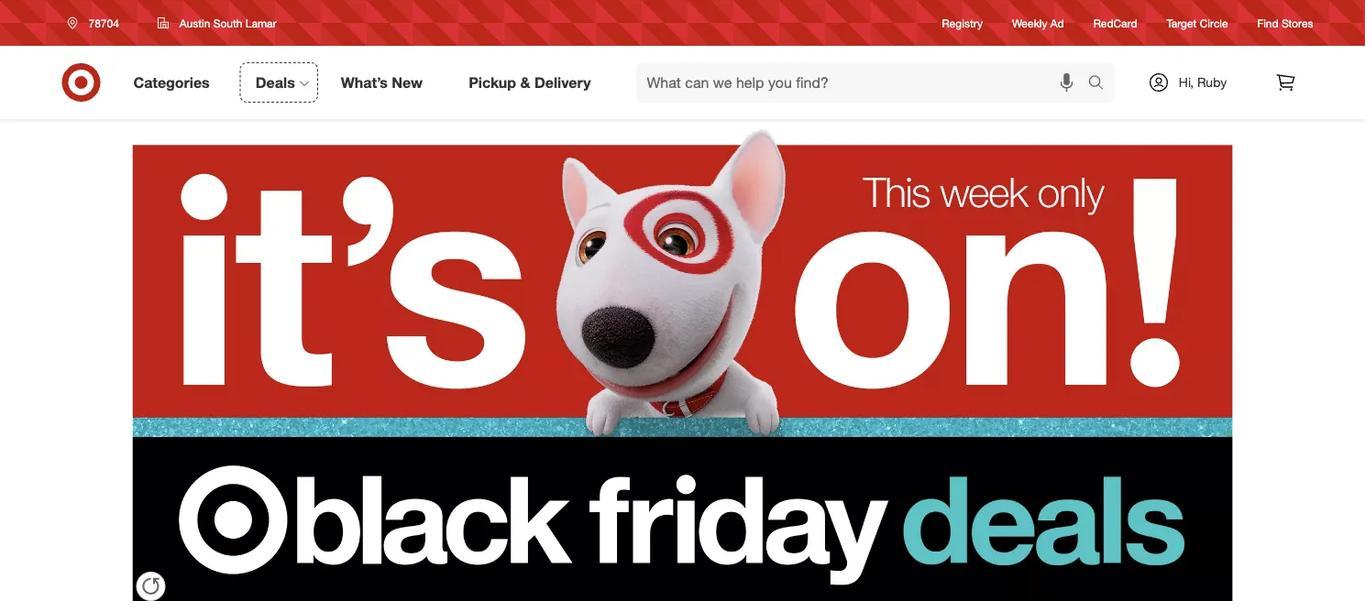 Task type: vqa. For each thing, say whether or not it's contained in the screenshot.
"Essentia Water 9.5 pH or Higher Ionized Alkaline Water – 33.8 fl oz Bottle" image
no



Task type: locate. For each thing, give the bounding box(es) containing it.
redcard link
[[1094, 15, 1138, 31]]

hi, ruby
[[1179, 74, 1227, 90]]

78704 button
[[55, 6, 138, 39]]

what's new link
[[325, 62, 446, 103]]

&
[[521, 73, 531, 91]]

search
[[1080, 75, 1124, 93]]

pickup & delivery link
[[453, 62, 614, 103]]

deals
[[256, 73, 295, 91]]

categories
[[133, 73, 210, 91]]

redcard
[[1094, 16, 1138, 30]]

delivery
[[535, 73, 591, 91]]

weekly ad
[[1013, 16, 1065, 30]]

lamar
[[246, 16, 277, 30]]

target circle link
[[1167, 15, 1229, 31]]

registry
[[943, 16, 983, 30]]

pickup & delivery
[[469, 73, 591, 91]]

hi,
[[1179, 74, 1194, 90]]

78704
[[89, 16, 119, 30]]

find stores
[[1258, 16, 1314, 30]]

stores
[[1282, 16, 1314, 30]]

find stores link
[[1258, 15, 1314, 31]]



Task type: describe. For each thing, give the bounding box(es) containing it.
target
[[1167, 16, 1197, 30]]

this week only it's on! target black friday deals image
[[133, 119, 1233, 602]]

find
[[1258, 16, 1279, 30]]

what's new
[[341, 73, 423, 91]]

ruby
[[1198, 74, 1227, 90]]

deals link
[[240, 62, 318, 103]]

new
[[392, 73, 423, 91]]

pickup
[[469, 73, 516, 91]]

what's
[[341, 73, 388, 91]]

austin south lamar button
[[146, 6, 289, 39]]

target circle
[[1167, 16, 1229, 30]]

What can we help you find? suggestions appear below search field
[[636, 62, 1093, 103]]

austin
[[180, 16, 210, 30]]

registry link
[[943, 15, 983, 31]]

categories link
[[118, 62, 233, 103]]

south
[[213, 16, 243, 30]]

austin south lamar
[[180, 16, 277, 30]]

circle
[[1200, 16, 1229, 30]]

weekly ad link
[[1013, 15, 1065, 31]]

search button
[[1080, 62, 1124, 106]]

weekly
[[1013, 16, 1048, 30]]

ad
[[1051, 16, 1065, 30]]



